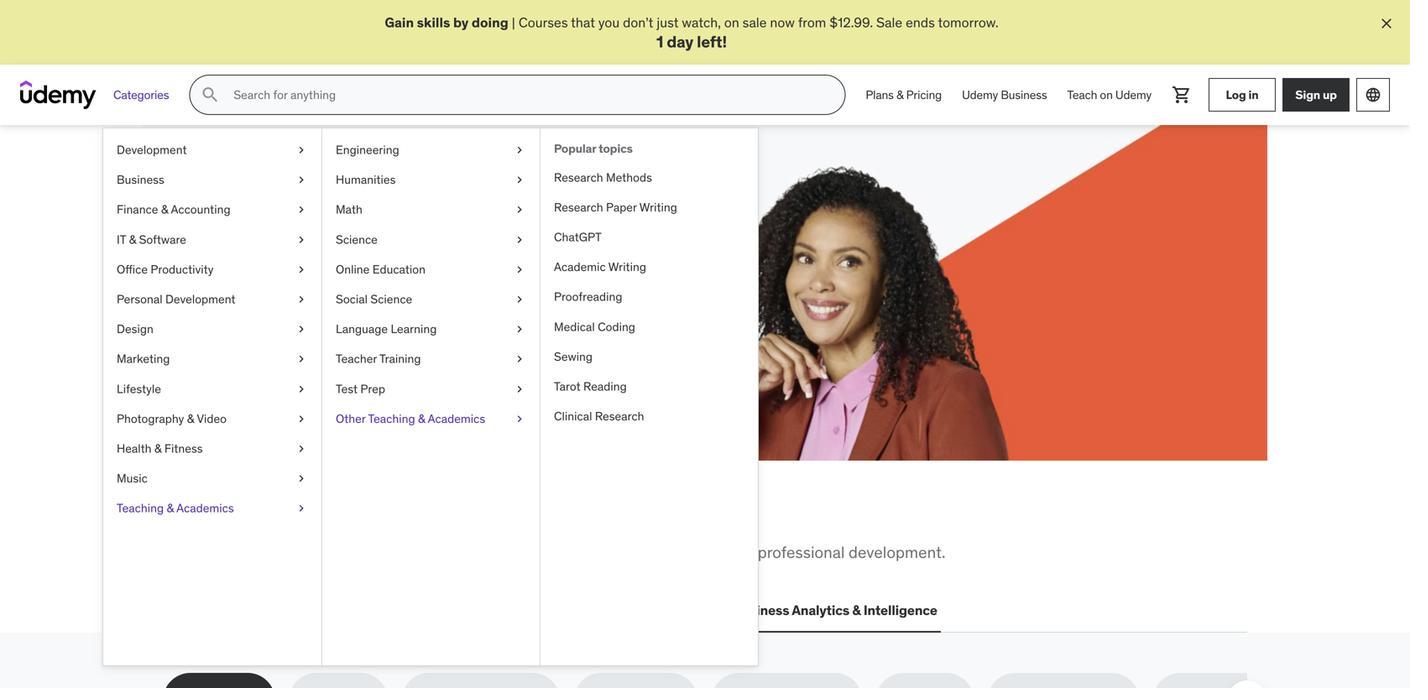 Task type: describe. For each thing, give the bounding box(es) containing it.
doing
[[472, 14, 508, 31]]

well-
[[660, 542, 694, 563]]

on inside gain skills by doing | courses that you don't just watch, on sale now from $12.99. sale ends tomorrow. 1 day left!
[[724, 14, 739, 31]]

log in link
[[1209, 78, 1276, 112]]

sale for |
[[876, 14, 902, 31]]

xsmall image for science
[[513, 232, 526, 248]]

development.
[[849, 542, 946, 563]]

every
[[296, 273, 328, 291]]

chatgpt link
[[541, 223, 758, 252]]

photography & video
[[117, 411, 227, 426]]

it & software link
[[103, 225, 321, 255]]

tarot reading link
[[541, 372, 758, 402]]

humanities link
[[322, 165, 540, 195]]

ends for |
[[906, 14, 935, 31]]

online education
[[336, 262, 425, 277]]

xsmall image for test prep
[[513, 381, 526, 397]]

choose a language image
[[1365, 87, 1382, 103]]

data science button
[[507, 591, 596, 631]]

xsmall image for other teaching & academics
[[513, 411, 526, 427]]

tarot
[[554, 379, 581, 394]]

supports
[[593, 542, 656, 563]]

all
[[163, 500, 202, 535]]

critical
[[204, 542, 251, 563]]

teach on udemy
[[1067, 87, 1152, 102]]

research paper writing
[[554, 200, 677, 215]]

music link
[[103, 464, 321, 494]]

sale for save)
[[285, 292, 311, 309]]

1
[[656, 31, 663, 52]]

other
[[336, 411, 366, 426]]

xsmall image for music
[[295, 471, 308, 487]]

health & fitness
[[117, 441, 203, 456]]

prep
[[360, 381, 385, 397]]

log in
[[1226, 87, 1259, 102]]

xsmall image for language learning
[[513, 321, 526, 338]]

personal development
[[117, 292, 235, 307]]

office
[[117, 262, 148, 277]]

xsmall image for design
[[295, 321, 308, 338]]

proofreading link
[[541, 282, 758, 312]]

the
[[207, 500, 249, 535]]

science for data
[[543, 602, 593, 619]]

academics inside teaching & academics link
[[176, 501, 234, 516]]

humanities
[[336, 172, 396, 187]]

engineering link
[[322, 135, 540, 165]]

xsmall image for health & fitness
[[295, 441, 308, 457]]

design link
[[103, 315, 321, 344]]

(and
[[223, 232, 282, 267]]

$12.99. for |
[[829, 14, 873, 31]]

|
[[512, 14, 515, 31]]

it for it & software
[[117, 232, 126, 247]]

& for software
[[129, 232, 136, 247]]

udemy image
[[20, 81, 97, 109]]

health & fitness link
[[103, 434, 321, 464]]

fitness
[[164, 441, 203, 456]]

1 horizontal spatial skills
[[332, 542, 368, 563]]

0 vertical spatial business
[[1001, 87, 1047, 102]]

social
[[336, 292, 368, 307]]

skills inside gain skills by doing | courses that you don't just watch, on sale now from $12.99. sale ends tomorrow. 1 day left!
[[417, 14, 450, 31]]

by
[[453, 14, 469, 31]]

personal
[[117, 292, 162, 307]]

xsmall image for teacher training
[[513, 351, 526, 368]]

plans
[[866, 87, 894, 102]]

data science
[[511, 602, 593, 619]]

chatgpt
[[554, 230, 602, 245]]

xsmall image for marketing
[[295, 351, 308, 368]]

skill
[[331, 273, 355, 291]]

photography
[[117, 411, 184, 426]]

productivity
[[151, 262, 214, 277]]

& for academics
[[167, 501, 174, 516]]

xsmall image for finance & accounting
[[295, 202, 308, 218]]

xsmall image for lifestyle
[[295, 381, 308, 397]]

clinical research
[[554, 409, 644, 424]]

marketing link
[[103, 344, 321, 374]]

social science
[[336, 292, 412, 307]]

learning
[[401, 273, 449, 291]]

watch,
[[682, 14, 721, 31]]

to
[[371, 542, 386, 563]]

xsmall image for photography & video
[[295, 411, 308, 427]]

certifications
[[316, 602, 401, 619]]

0 horizontal spatial skills
[[254, 500, 326, 535]]

online
[[336, 262, 370, 277]]

starting
[[503, 273, 550, 291]]

health
[[117, 441, 152, 456]]

left!
[[697, 31, 727, 52]]

writing inside the academic writing link
[[608, 260, 646, 275]]

analytics
[[792, 602, 849, 619]]

don't
[[623, 14, 653, 31]]

paper
[[606, 200, 637, 215]]

personal development link
[[103, 285, 321, 315]]

sewing
[[554, 349, 593, 364]]

business for business analytics & intelligence
[[733, 602, 789, 619]]

academic writing link
[[541, 252, 758, 282]]

test prep link
[[322, 374, 540, 404]]

& for accounting
[[161, 202, 168, 217]]

need
[[384, 500, 448, 535]]

& inside button
[[852, 602, 861, 619]]

training
[[379, 352, 421, 367]]

clinical research link
[[541, 402, 758, 432]]

xsmall image for engineering
[[513, 142, 526, 158]]

journey,
[[453, 273, 500, 291]]

engineering
[[336, 142, 399, 158]]

research inside clinical research link
[[595, 409, 644, 424]]

sewing link
[[541, 342, 758, 372]]

research for research paper writing
[[554, 200, 603, 215]]

academic writing
[[554, 260, 646, 275]]

xsmall image for humanities
[[513, 172, 526, 188]]

technical
[[390, 542, 454, 563]]

medical coding link
[[541, 312, 758, 342]]

courses for doing
[[519, 14, 568, 31]]

development link
[[103, 135, 321, 165]]

0 vertical spatial science
[[336, 232, 378, 247]]

professional
[[758, 542, 845, 563]]



Task type: vqa. For each thing, say whether or not it's contained in the screenshot.
"Tomorrow." for |
yes



Task type: locate. For each thing, give the bounding box(es) containing it.
1 vertical spatial on
[[1100, 87, 1113, 102]]

0 horizontal spatial tomorrow.
[[347, 292, 407, 309]]

0 vertical spatial teaching
[[368, 411, 415, 426]]

1 vertical spatial teaching
[[117, 501, 164, 516]]

0 vertical spatial on
[[724, 14, 739, 31]]

0 horizontal spatial $12.99.
[[238, 292, 282, 309]]

0 vertical spatial in
[[1248, 87, 1259, 102]]

xsmall image inside test prep link
[[513, 381, 526, 397]]

tomorrow. for save)
[[347, 292, 407, 309]]

now
[[770, 14, 795, 31]]

just
[[657, 14, 679, 31]]

learn, practice, succeed (and save) courses for every skill in your learning journey, starting at $12.99. sale ends tomorrow.
[[223, 198, 550, 309]]

courses
[[519, 14, 568, 31], [223, 273, 273, 291]]

skills left to
[[332, 542, 368, 563]]

academics
[[428, 411, 485, 426], [176, 501, 234, 516]]

xsmall image for online education
[[513, 262, 526, 278]]

tomorrow. inside gain skills by doing | courses that you don't just watch, on sale now from $12.99. sale ends tomorrow. 1 day left!
[[938, 14, 999, 31]]

1 horizontal spatial teaching
[[368, 411, 415, 426]]

& for pricing
[[896, 87, 903, 102]]

data
[[511, 602, 540, 619]]

xsmall image inside the development link
[[295, 142, 308, 158]]

one
[[484, 500, 532, 535]]

1 vertical spatial academics
[[176, 501, 234, 516]]

business left analytics
[[733, 602, 789, 619]]

research inside research paper writing link
[[554, 200, 603, 215]]

finance & accounting
[[117, 202, 230, 217]]

language learning link
[[322, 315, 540, 344]]

2 vertical spatial in
[[453, 500, 479, 535]]

1 horizontal spatial sale
[[876, 14, 902, 31]]

business left teach in the top right of the page
[[1001, 87, 1047, 102]]

academics inside the other teaching & academics link
[[428, 411, 485, 426]]

& right the finance
[[161, 202, 168, 217]]

ends inside gain skills by doing | courses that you don't just watch, on sale now from $12.99. sale ends tomorrow. 1 day left!
[[906, 14, 935, 31]]

xsmall image inside health & fitness 'link'
[[295, 441, 308, 457]]

1 horizontal spatial udemy
[[1115, 87, 1152, 102]]

our
[[509, 542, 532, 563]]

gain
[[385, 14, 414, 31]]

xsmall image inside lifestyle link
[[295, 381, 308, 397]]

xsmall image for math
[[513, 202, 526, 218]]

xsmall image inside engineering link
[[513, 142, 526, 158]]

it for it certifications
[[301, 602, 313, 619]]

education
[[372, 262, 425, 277]]

1 vertical spatial research
[[554, 200, 603, 215]]

xsmall image
[[295, 142, 308, 158], [513, 142, 526, 158], [295, 172, 308, 188], [513, 172, 526, 188], [295, 321, 308, 338], [513, 351, 526, 368], [513, 381, 526, 397], [295, 441, 308, 457], [295, 501, 308, 517]]

1 vertical spatial you
[[331, 500, 379, 535]]

xsmall image for social science
[[513, 291, 526, 308]]

you inside all the skills you need in one place from critical workplace skills to technical topics, our catalog supports well-rounded professional development.
[[331, 500, 379, 535]]

1 horizontal spatial business
[[733, 602, 789, 619]]

xsmall image inside office productivity link
[[295, 262, 308, 278]]

gain skills by doing | courses that you don't just watch, on sale now from $12.99. sale ends tomorrow. 1 day left!
[[385, 14, 999, 52]]

business up the finance
[[117, 172, 164, 187]]

skills left by
[[417, 14, 450, 31]]

Search for anything text field
[[230, 81, 824, 109]]

&
[[896, 87, 903, 102], [161, 202, 168, 217], [129, 232, 136, 247], [187, 411, 194, 426], [418, 411, 425, 426], [154, 441, 162, 456], [167, 501, 174, 516], [852, 602, 861, 619]]

ends up pricing
[[906, 14, 935, 31]]

courses up at
[[223, 273, 273, 291]]

0 vertical spatial $12.99.
[[829, 14, 873, 31]]

ends inside 'learn, practice, succeed (and save) courses for every skill in your learning journey, starting at $12.99. sale ends tomorrow.'
[[315, 292, 344, 309]]

it up office
[[117, 232, 126, 247]]

0 vertical spatial skills
[[417, 14, 450, 31]]

$12.99. for save)
[[238, 292, 282, 309]]

it certifications button
[[298, 591, 404, 631]]

1 horizontal spatial it
[[301, 602, 313, 619]]

writing down chatgpt link
[[608, 260, 646, 275]]

in up topics,
[[453, 500, 479, 535]]

photography & video link
[[103, 404, 321, 434]]

2 vertical spatial business
[[733, 602, 789, 619]]

research down popular
[[554, 170, 603, 185]]

development
[[117, 142, 187, 158], [165, 292, 235, 307]]

2 vertical spatial science
[[543, 602, 593, 619]]

sale up plans
[[876, 14, 902, 31]]

xsmall image inside the other teaching & academics link
[[513, 411, 526, 427]]

xsmall image inside humanities link
[[513, 172, 526, 188]]

in right log
[[1248, 87, 1259, 102]]

udemy business
[[962, 87, 1047, 102]]

research methods link
[[541, 163, 758, 193]]

science down your on the top left of page
[[370, 292, 412, 307]]

math link
[[322, 195, 540, 225]]

teaching down music
[[117, 501, 164, 516]]

plans & pricing link
[[856, 75, 952, 115]]

xsmall image inside it & software link
[[295, 232, 308, 248]]

courses inside 'learn, practice, succeed (and save) courses for every skill in your learning journey, starting at $12.99. sale ends tomorrow.'
[[223, 273, 273, 291]]

teach on udemy link
[[1057, 75, 1162, 115]]

xsmall image inside math link
[[513, 202, 526, 218]]

reading
[[583, 379, 627, 394]]

1 vertical spatial courses
[[223, 273, 273, 291]]

science for social
[[370, 292, 412, 307]]

0 horizontal spatial udemy
[[962, 87, 998, 102]]

tomorrow. down your on the top left of page
[[347, 292, 407, 309]]

udemy right pricing
[[962, 87, 998, 102]]

0 vertical spatial academics
[[428, 411, 485, 426]]

udemy
[[962, 87, 998, 102], [1115, 87, 1152, 102]]

0 vertical spatial sale
[[876, 14, 902, 31]]

research down reading
[[595, 409, 644, 424]]

tomorrow. up udemy business
[[938, 14, 999, 31]]

0 horizontal spatial courses
[[223, 273, 273, 291]]

skills up workplace
[[254, 500, 326, 535]]

1 vertical spatial business
[[117, 172, 164, 187]]

science right data
[[543, 602, 593, 619]]

1 vertical spatial writing
[[608, 260, 646, 275]]

from
[[798, 14, 826, 31]]

& down test prep link
[[418, 411, 425, 426]]

video
[[197, 411, 227, 426]]

sign up
[[1295, 87, 1337, 102]]

accounting
[[171, 202, 230, 217]]

plans & pricing
[[866, 87, 942, 102]]

ends down skill at the left
[[315, 292, 344, 309]]

you up to
[[331, 500, 379, 535]]

$12.99. right from
[[829, 14, 873, 31]]

science up online
[[336, 232, 378, 247]]

teacher training link
[[322, 344, 540, 374]]

0 horizontal spatial you
[[331, 500, 379, 535]]

xsmall image inside finance & accounting link
[[295, 202, 308, 218]]

succeed
[[435, 198, 539, 233]]

teaching & academics link
[[103, 494, 321, 524]]

0 vertical spatial it
[[117, 232, 126, 247]]

writing
[[639, 200, 677, 215], [608, 260, 646, 275]]

teacher training
[[336, 352, 421, 367]]

$12.99. inside gain skills by doing | courses that you don't just watch, on sale now from $12.99. sale ends tomorrow. 1 day left!
[[829, 14, 873, 31]]

save)
[[287, 232, 353, 267]]

0 horizontal spatial in
[[358, 273, 369, 291]]

xsmall image for development
[[295, 142, 308, 158]]

it inside it certifications button
[[301, 602, 313, 619]]

& up from
[[167, 501, 174, 516]]

other teaching & academics element
[[540, 129, 758, 666]]

business analytics & intelligence
[[733, 602, 937, 619]]

tomorrow. inside 'learn, practice, succeed (and save) courses for every skill in your learning journey, starting at $12.99. sale ends tomorrow.'
[[347, 292, 407, 309]]

& left video
[[187, 411, 194, 426]]

academic
[[554, 260, 606, 275]]

research up chatgpt
[[554, 200, 603, 215]]

academics down test prep link
[[428, 411, 485, 426]]

2 horizontal spatial skills
[[417, 14, 450, 31]]

xsmall image inside photography & video 'link'
[[295, 411, 308, 427]]

0 horizontal spatial ends
[[315, 292, 344, 309]]

business inside button
[[733, 602, 789, 619]]

for
[[276, 273, 292, 291]]

on right teach in the top right of the page
[[1100, 87, 1113, 102]]

1 horizontal spatial $12.99.
[[829, 14, 873, 31]]

test prep
[[336, 381, 385, 397]]

business
[[1001, 87, 1047, 102], [117, 172, 164, 187], [733, 602, 789, 619]]

& for video
[[187, 411, 194, 426]]

business for business
[[117, 172, 164, 187]]

1 vertical spatial it
[[301, 602, 313, 619]]

1 horizontal spatial on
[[1100, 87, 1113, 102]]

teacher
[[336, 352, 377, 367]]

& right analytics
[[852, 602, 861, 619]]

xsmall image for business
[[295, 172, 308, 188]]

xsmall image
[[295, 202, 308, 218], [513, 202, 526, 218], [295, 232, 308, 248], [513, 232, 526, 248], [295, 262, 308, 278], [513, 262, 526, 278], [295, 291, 308, 308], [513, 291, 526, 308], [513, 321, 526, 338], [295, 351, 308, 368], [295, 381, 308, 397], [295, 411, 308, 427], [513, 411, 526, 427], [295, 471, 308, 487]]

popular
[[554, 141, 596, 156]]

2 vertical spatial skills
[[332, 542, 368, 563]]

1 horizontal spatial courses
[[519, 14, 568, 31]]

tomorrow. for |
[[938, 14, 999, 31]]

xsmall image inside business link
[[295, 172, 308, 188]]

other teaching & academics
[[336, 411, 485, 426]]

1 vertical spatial science
[[370, 292, 412, 307]]

1 horizontal spatial academics
[[428, 411, 485, 426]]

1 vertical spatial $12.99.
[[238, 292, 282, 309]]

& right plans
[[896, 87, 903, 102]]

business link
[[103, 165, 321, 195]]

xsmall image for it & software
[[295, 232, 308, 248]]

0 horizontal spatial on
[[724, 14, 739, 31]]

you right the that
[[598, 14, 620, 31]]

1 vertical spatial ends
[[315, 292, 344, 309]]

on left sale
[[724, 14, 739, 31]]

0 vertical spatial you
[[598, 14, 620, 31]]

xsmall image inside teaching & academics link
[[295, 501, 308, 517]]

research for research methods
[[554, 170, 603, 185]]

xsmall image inside music link
[[295, 471, 308, 487]]

categories
[[113, 87, 169, 102]]

udemy left shopping cart with 0 items icon
[[1115, 87, 1152, 102]]

0 horizontal spatial academics
[[176, 501, 234, 516]]

udemy business link
[[952, 75, 1057, 115]]

2 vertical spatial research
[[595, 409, 644, 424]]

1 vertical spatial tomorrow.
[[347, 292, 407, 309]]

science inside button
[[543, 602, 593, 619]]

topics,
[[458, 542, 505, 563]]

xsmall image inside social science link
[[513, 291, 526, 308]]

up
[[1323, 87, 1337, 102]]

in inside 'learn, practice, succeed (and save) courses for every skill in your learning journey, starting at $12.99. sale ends tomorrow.'
[[358, 273, 369, 291]]

1 horizontal spatial ends
[[906, 14, 935, 31]]

place
[[537, 500, 607, 535]]

xsmall image inside language learning link
[[513, 321, 526, 338]]

1 horizontal spatial tomorrow.
[[938, 14, 999, 31]]

1 horizontal spatial you
[[598, 14, 620, 31]]

courses right |
[[519, 14, 568, 31]]

science
[[336, 232, 378, 247], [370, 292, 412, 307], [543, 602, 593, 619]]

on inside teach on udemy link
[[1100, 87, 1113, 102]]

ends
[[906, 14, 935, 31], [315, 292, 344, 309]]

teaching
[[368, 411, 415, 426], [117, 501, 164, 516]]

courses for (and
[[223, 273, 273, 291]]

2 horizontal spatial business
[[1001, 87, 1047, 102]]

xsmall image inside marketing link
[[295, 351, 308, 368]]

sale inside 'learn, practice, succeed (and save) courses for every skill in your learning journey, starting at $12.99. sale ends tomorrow.'
[[285, 292, 311, 309]]

close image
[[1378, 15, 1395, 32]]

courses inside gain skills by doing | courses that you don't just watch, on sale now from $12.99. sale ends tomorrow. 1 day left!
[[519, 14, 568, 31]]

in inside all the skills you need in one place from critical workplace skills to technical topics, our catalog supports well-rounded professional development.
[[453, 500, 479, 535]]

sale down every
[[285, 292, 311, 309]]

0 vertical spatial research
[[554, 170, 603, 185]]

0 horizontal spatial business
[[117, 172, 164, 187]]

xsmall image inside science link
[[513, 232, 526, 248]]

tomorrow.
[[938, 14, 999, 31], [347, 292, 407, 309]]

language
[[336, 322, 388, 337]]

1 udemy from the left
[[962, 87, 998, 102]]

categories button
[[103, 75, 179, 115]]

ends for save)
[[315, 292, 344, 309]]

sign up link
[[1283, 78, 1350, 112]]

all the skills you need in one place from critical workplace skills to technical topics, our catalog supports well-rounded professional development.
[[163, 500, 946, 563]]

1 vertical spatial development
[[165, 292, 235, 307]]

writing down research methods link
[[639, 200, 677, 215]]

sale
[[876, 14, 902, 31], [285, 292, 311, 309]]

coding
[[598, 319, 635, 334]]

shopping cart with 0 items image
[[1172, 85, 1192, 105]]

in right skill at the left
[[358, 273, 369, 291]]

xsmall image inside personal development link
[[295, 291, 308, 308]]

teach
[[1067, 87, 1097, 102]]

0 horizontal spatial teaching
[[117, 501, 164, 516]]

1 vertical spatial in
[[358, 273, 369, 291]]

0 horizontal spatial sale
[[285, 292, 311, 309]]

$12.99. inside 'learn, practice, succeed (and save) courses for every skill in your learning journey, starting at $12.99. sale ends tomorrow.'
[[238, 292, 282, 309]]

0 vertical spatial ends
[[906, 14, 935, 31]]

2 horizontal spatial in
[[1248, 87, 1259, 102]]

you inside gain skills by doing | courses that you don't just watch, on sale now from $12.99. sale ends tomorrow. 1 day left!
[[598, 14, 620, 31]]

research inside research methods link
[[554, 170, 603, 185]]

teaching down the prep
[[368, 411, 415, 426]]

that
[[571, 14, 595, 31]]

intelligence
[[864, 602, 937, 619]]

0 vertical spatial writing
[[639, 200, 677, 215]]

development down 'categories' dropdown button
[[117, 142, 187, 158]]

1 vertical spatial skills
[[254, 500, 326, 535]]

software
[[139, 232, 186, 247]]

xsmall image inside teacher training link
[[513, 351, 526, 368]]

it inside it & software link
[[117, 232, 126, 247]]

$12.99. down for
[[238, 292, 282, 309]]

day
[[667, 31, 693, 52]]

submit search image
[[200, 85, 220, 105]]

& right health
[[154, 441, 162, 456]]

development down office productivity link
[[165, 292, 235, 307]]

social science link
[[322, 285, 540, 315]]

it certifications
[[301, 602, 401, 619]]

medical
[[554, 319, 595, 334]]

xsmall image inside design link
[[295, 321, 308, 338]]

xsmall image for office productivity
[[295, 262, 308, 278]]

xsmall image for personal development
[[295, 291, 308, 308]]

writing inside research paper writing link
[[639, 200, 677, 215]]

design
[[117, 322, 153, 337]]

2 udemy from the left
[[1115, 87, 1152, 102]]

learning
[[391, 322, 437, 337]]

proofreading
[[554, 289, 622, 305]]

it left "certifications"
[[301, 602, 313, 619]]

$12.99.
[[829, 14, 873, 31], [238, 292, 282, 309]]

xsmall image for teaching & academics
[[295, 501, 308, 517]]

0 horizontal spatial it
[[117, 232, 126, 247]]

1 horizontal spatial in
[[453, 500, 479, 535]]

sale inside gain skills by doing | courses that you don't just watch, on sale now from $12.99. sale ends tomorrow. 1 day left!
[[876, 14, 902, 31]]

xsmall image inside online education link
[[513, 262, 526, 278]]

& up office
[[129, 232, 136, 247]]

& for fitness
[[154, 441, 162, 456]]

finance & accounting link
[[103, 195, 321, 225]]

sign
[[1295, 87, 1320, 102]]

academics down music link
[[176, 501, 234, 516]]

1 vertical spatial sale
[[285, 292, 311, 309]]

0 vertical spatial tomorrow.
[[938, 14, 999, 31]]

0 vertical spatial development
[[117, 142, 187, 158]]

0 vertical spatial courses
[[519, 14, 568, 31]]



